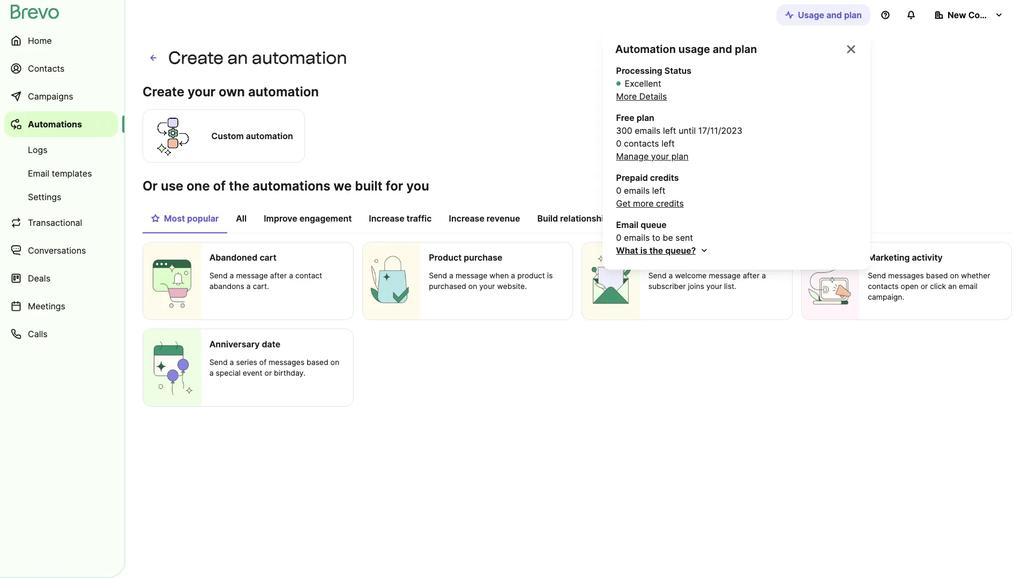 Task type: locate. For each thing, give the bounding box(es) containing it.
0 vertical spatial or
[[921, 282, 928, 291]]

send up special
[[209, 358, 228, 367]]

contacts up manage
[[624, 138, 659, 149]]

increase left revenue
[[449, 213, 485, 224]]

message down product purchase
[[456, 271, 487, 280]]

0 horizontal spatial the
[[229, 178, 249, 194]]

1 vertical spatial messages
[[269, 358, 304, 367]]

is right product
[[547, 271, 553, 280]]

0 vertical spatial 0
[[616, 138, 622, 149]]

or right event
[[265, 369, 272, 378]]

create
[[168, 48, 224, 68], [143, 84, 184, 100]]

2 vertical spatial on
[[331, 358, 339, 367]]

1 vertical spatial or
[[265, 369, 272, 378]]

left inside prepaid credits 0 emails left get more credits
[[652, 185, 665, 196]]

email down get
[[616, 220, 639, 230]]

your
[[188, 84, 216, 100], [651, 151, 669, 162], [479, 282, 495, 291], [706, 282, 722, 291]]

of up event
[[259, 358, 267, 367]]

0 horizontal spatial based
[[307, 358, 328, 367]]

contacts inside send messages based on whether contacts open or click an email campaign.
[[868, 282, 899, 291]]

300
[[616, 125, 632, 136]]

automations link
[[4, 111, 118, 137]]

messages up birthday. at the bottom left of page
[[269, 358, 304, 367]]

emails for credits
[[624, 185, 650, 196]]

after
[[270, 271, 287, 280], [743, 271, 760, 280]]

1 vertical spatial the
[[649, 246, 663, 256]]

left for plan
[[663, 125, 676, 136]]

0 horizontal spatial and
[[713, 43, 732, 56]]

1 vertical spatial credits
[[656, 198, 684, 209]]

2 after from the left
[[743, 271, 760, 280]]

usage
[[798, 10, 824, 20]]

left
[[663, 125, 676, 136], [662, 138, 675, 149], [652, 185, 665, 196]]

1 horizontal spatial and
[[826, 10, 842, 20]]

or
[[143, 178, 158, 194]]

1 vertical spatial contacts
[[868, 282, 899, 291]]

emails down prepaid
[[624, 185, 650, 196]]

1 horizontal spatial increase
[[449, 213, 485, 224]]

2 vertical spatial 0
[[616, 233, 622, 243]]

1 horizontal spatial an
[[948, 282, 957, 291]]

the down to
[[649, 246, 663, 256]]

create an automation
[[168, 48, 347, 68]]

prepaid
[[616, 173, 648, 183]]

send a message after a contact abandons a cart.
[[209, 271, 322, 291]]

automations
[[253, 178, 330, 194]]

contacts link
[[4, 56, 118, 81]]

transactional link
[[4, 210, 118, 236]]

emails
[[635, 125, 661, 136], [624, 185, 650, 196], [624, 233, 650, 243]]

message inside send a message when a product is purchased on your website.
[[456, 271, 487, 280]]

traffic
[[407, 213, 432, 224]]

all
[[236, 213, 247, 224]]

2 horizontal spatial on
[[950, 271, 959, 280]]

your right manage
[[651, 151, 669, 162]]

or use one of the automations we built for you
[[143, 178, 429, 194]]

queue
[[641, 220, 667, 230]]

1 vertical spatial and
[[713, 43, 732, 56]]

1 horizontal spatial or
[[921, 282, 928, 291]]

create your own automation
[[143, 84, 319, 100]]

message inside send a welcome message after a subscriber joins your list.
[[709, 271, 741, 280]]

0 horizontal spatial increase
[[369, 213, 405, 224]]

to
[[652, 233, 660, 243]]

left up manage your plan link
[[662, 138, 675, 149]]

1 vertical spatial create
[[143, 84, 184, 100]]

send up the abandons
[[209, 271, 228, 280]]

left for credits
[[652, 185, 665, 196]]

an up own
[[227, 48, 248, 68]]

1 horizontal spatial the
[[649, 246, 663, 256]]

1 horizontal spatial email
[[616, 220, 639, 230]]

emails inside free plan 300 emails left until 17/11/2023 0 contacts left manage your plan
[[635, 125, 661, 136]]

message up cart.
[[236, 271, 268, 280]]

left left until
[[663, 125, 676, 136]]

on inside send messages based on whether contacts open or click an email campaign.
[[950, 271, 959, 280]]

an right click
[[948, 282, 957, 291]]

0 vertical spatial emails
[[635, 125, 661, 136]]

0 vertical spatial an
[[227, 48, 248, 68]]

1 vertical spatial on
[[468, 282, 477, 291]]

1 horizontal spatial messages
[[888, 271, 924, 280]]

0 vertical spatial is
[[640, 246, 647, 256]]

custom
[[211, 131, 244, 142]]

2 increase from the left
[[449, 213, 485, 224]]

automation
[[615, 43, 676, 56]]

message
[[689, 252, 727, 263], [236, 271, 268, 280], [456, 271, 487, 280], [709, 271, 741, 280]]

credits down manage your plan link
[[650, 173, 679, 183]]

1 increase from the left
[[369, 213, 405, 224]]

send inside send a series of messages based on a special event or birthday.
[[209, 358, 228, 367]]

abandoned
[[209, 252, 258, 263]]

0 vertical spatial of
[[213, 178, 226, 194]]

your left own
[[188, 84, 216, 100]]

tab list
[[143, 208, 1012, 234]]

new
[[948, 10, 966, 20]]

1 horizontal spatial is
[[640, 246, 647, 256]]

improve engagement
[[264, 213, 352, 224]]

templates
[[52, 168, 92, 179]]

0 up get
[[616, 185, 622, 196]]

what
[[616, 246, 638, 256]]

based inside send a series of messages based on a special event or birthday.
[[307, 358, 328, 367]]

plan
[[844, 10, 862, 20], [735, 43, 757, 56], [637, 113, 654, 123], [671, 151, 689, 162]]

series
[[236, 358, 257, 367]]

message up list.
[[709, 271, 741, 280]]

revenue
[[487, 213, 520, 224]]

credits
[[650, 173, 679, 183], [656, 198, 684, 209]]

and inside dialog
[[713, 43, 732, 56]]

message inside 'send a message after a contact abandons a cart.'
[[236, 271, 268, 280]]

1 vertical spatial is
[[547, 271, 553, 280]]

1 vertical spatial based
[[307, 358, 328, 367]]

send a series of messages based on a special event or birthday.
[[209, 358, 339, 378]]

is right what
[[640, 246, 647, 256]]

email templates link
[[4, 163, 118, 184]]

based
[[926, 271, 948, 280], [307, 358, 328, 367]]

emails inside prepaid credits 0 emails left get more credits
[[624, 185, 650, 196]]

manage your plan link
[[616, 150, 689, 163]]

your inside send a welcome message after a subscriber joins your list.
[[706, 282, 722, 291]]

1 vertical spatial of
[[259, 358, 267, 367]]

0 vertical spatial create
[[168, 48, 224, 68]]

after inside send a welcome message after a subscriber joins your list.
[[743, 271, 760, 280]]

0 vertical spatial and
[[826, 10, 842, 20]]

usage and plan
[[798, 10, 862, 20]]

1 0 from the top
[[616, 138, 622, 149]]

1 vertical spatial emails
[[624, 185, 650, 196]]

0 horizontal spatial of
[[213, 178, 226, 194]]

increase
[[369, 213, 405, 224], [449, 213, 485, 224]]

0 horizontal spatial or
[[265, 369, 272, 378]]

0 horizontal spatial messages
[[269, 358, 304, 367]]

automation
[[252, 48, 347, 68], [248, 84, 319, 100], [246, 131, 293, 142]]

based inside send messages based on whether contacts open or click an email campaign.
[[926, 271, 948, 280]]

your down when
[[479, 282, 495, 291]]

or left click
[[921, 282, 928, 291]]

abandons
[[209, 282, 244, 291]]

2 vertical spatial left
[[652, 185, 665, 196]]

email down logs
[[28, 168, 49, 179]]

0 horizontal spatial after
[[270, 271, 287, 280]]

build relationships
[[537, 213, 614, 224]]

0 vertical spatial messages
[[888, 271, 924, 280]]

send up subscriber on the right
[[648, 271, 667, 280]]

1 horizontal spatial contacts
[[868, 282, 899, 291]]

1 vertical spatial 0
[[616, 185, 622, 196]]

product purchase
[[429, 252, 503, 263]]

contacts
[[624, 138, 659, 149], [868, 282, 899, 291]]

emails down email queue
[[624, 233, 650, 243]]

relationships
[[560, 213, 614, 224]]

3 0 from the top
[[616, 233, 622, 243]]

messages up open
[[888, 271, 924, 280]]

a
[[230, 271, 234, 280], [289, 271, 293, 280], [449, 271, 453, 280], [511, 271, 515, 280], [669, 271, 673, 280], [762, 271, 766, 280], [246, 282, 251, 291], [230, 358, 234, 367], [209, 369, 214, 378]]

send down marketing
[[868, 271, 886, 280]]

0 horizontal spatial is
[[547, 271, 553, 280]]

send inside 'send a message after a contact abandons a cart.'
[[209, 271, 228, 280]]

1 vertical spatial an
[[948, 282, 957, 291]]

of for messages
[[259, 358, 267, 367]]

send inside send a welcome message after a subscriber joins your list.
[[648, 271, 667, 280]]

0 horizontal spatial an
[[227, 48, 248, 68]]

messages
[[888, 271, 924, 280], [269, 358, 304, 367]]

0 vertical spatial email
[[28, 168, 49, 179]]

until
[[679, 125, 696, 136]]

0 up what
[[616, 233, 622, 243]]

the up all
[[229, 178, 249, 194]]

emails for plan
[[635, 125, 661, 136]]

17/11/2023
[[698, 125, 742, 136]]

for
[[386, 178, 403, 194]]

emails right 300
[[635, 125, 661, 136]]

logs link
[[4, 139, 118, 161]]

email inside automation usage and plan dialog
[[616, 220, 639, 230]]

tab list containing most popular
[[143, 208, 1012, 234]]

0 vertical spatial left
[[663, 125, 676, 136]]

own
[[219, 84, 245, 100]]

conversations link
[[4, 238, 118, 264]]

0 vertical spatial based
[[926, 271, 948, 280]]

0 vertical spatial automation
[[252, 48, 347, 68]]

anniversary date
[[209, 339, 280, 350]]

0 inside free plan 300 emails left until 17/11/2023 0 contacts left manage your plan
[[616, 138, 622, 149]]

increase left traffic
[[369, 213, 405, 224]]

of right 'one'
[[213, 178, 226, 194]]

or inside send messages based on whether contacts open or click an email campaign.
[[921, 282, 928, 291]]

product
[[429, 252, 462, 263]]

messages inside send a series of messages based on a special event or birthday.
[[269, 358, 304, 367]]

send up 'purchased'
[[429, 271, 447, 280]]

0 vertical spatial on
[[950, 271, 959, 280]]

or inside send a series of messages based on a special event or birthday.
[[265, 369, 272, 378]]

0 vertical spatial contacts
[[624, 138, 659, 149]]

product
[[517, 271, 545, 280]]

contacts up 'campaign.'
[[868, 282, 899, 291]]

send for product
[[429, 271, 447, 280]]

1 after from the left
[[270, 271, 287, 280]]

1 horizontal spatial after
[[743, 271, 760, 280]]

on
[[950, 271, 959, 280], [468, 282, 477, 291], [331, 358, 339, 367]]

0 horizontal spatial on
[[331, 358, 339, 367]]

send inside send a message when a product is purchased on your website.
[[429, 271, 447, 280]]

0 down 300
[[616, 138, 622, 149]]

your left list.
[[706, 282, 722, 291]]

is
[[640, 246, 647, 256], [547, 271, 553, 280]]

deals
[[28, 273, 50, 284]]

1 horizontal spatial of
[[259, 358, 267, 367]]

credits right "more"
[[656, 198, 684, 209]]

increase traffic
[[369, 213, 432, 224]]

0
[[616, 138, 622, 149], [616, 185, 622, 196], [616, 233, 622, 243]]

2 0 from the top
[[616, 185, 622, 196]]

1 horizontal spatial based
[[926, 271, 948, 280]]

settings link
[[4, 187, 118, 208]]

joins
[[688, 282, 704, 291]]

of inside send a series of messages based on a special event or birthday.
[[259, 358, 267, 367]]

2 vertical spatial automation
[[246, 131, 293, 142]]

0 horizontal spatial email
[[28, 168, 49, 179]]

all link
[[227, 208, 255, 233]]

plan inside button
[[844, 10, 862, 20]]

event
[[243, 369, 262, 378]]

messages inside send messages based on whether contacts open or click an email campaign.
[[888, 271, 924, 280]]

your inside free plan 300 emails left until 17/11/2023 0 contacts left manage your plan
[[651, 151, 669, 162]]

email templates
[[28, 168, 92, 179]]

logs
[[28, 145, 48, 155]]

left up get more credits link
[[652, 185, 665, 196]]

1 horizontal spatial on
[[468, 282, 477, 291]]

send inside send messages based on whether contacts open or click an email campaign.
[[868, 271, 886, 280]]

1 vertical spatial email
[[616, 220, 639, 230]]

of for the
[[213, 178, 226, 194]]

0 horizontal spatial contacts
[[624, 138, 659, 149]]

we
[[334, 178, 352, 194]]



Task type: describe. For each thing, give the bounding box(es) containing it.
an inside send messages based on whether contacts open or click an email campaign.
[[948, 282, 957, 291]]

popular
[[187, 213, 219, 224]]

increase revenue link
[[440, 208, 529, 233]]

increase for increase revenue
[[449, 213, 485, 224]]

processing
[[616, 65, 662, 76]]

is inside send a message when a product is purchased on your website.
[[547, 271, 553, 280]]

build relationships link
[[529, 208, 622, 233]]

special
[[216, 369, 241, 378]]

send for welcome
[[648, 271, 667, 280]]

welcome message
[[648, 252, 727, 263]]

queue?
[[665, 246, 696, 256]]

subscriber
[[648, 282, 686, 291]]

engagement
[[299, 213, 352, 224]]

more
[[633, 198, 654, 209]]

on inside send a series of messages based on a special event or birthday.
[[331, 358, 339, 367]]

free
[[616, 113, 635, 123]]

increase for increase traffic
[[369, 213, 405, 224]]

send for marketing
[[868, 271, 886, 280]]

purchase
[[464, 252, 503, 263]]

most
[[164, 213, 185, 224]]

email for email queue
[[616, 220, 639, 230]]

send for anniversary
[[209, 358, 228, 367]]

abandoned cart
[[209, 252, 276, 263]]

create for create an automation
[[168, 48, 224, 68]]

create for create your own automation
[[143, 84, 184, 100]]

on inside send a message when a product is purchased on your website.
[[468, 282, 477, 291]]

and inside button
[[826, 10, 842, 20]]

sent
[[676, 233, 693, 243]]

manage
[[616, 151, 649, 162]]

2 vertical spatial emails
[[624, 233, 650, 243]]

get more credits link
[[616, 197, 684, 210]]

0 inside prepaid credits 0 emails left get more credits
[[616, 185, 622, 196]]

anniversary
[[209, 339, 260, 350]]

increase revenue
[[449, 213, 520, 224]]

date
[[262, 339, 280, 350]]

purchased
[[429, 282, 466, 291]]

campaigns link
[[4, 84, 118, 109]]

send a welcome message after a subscriber joins your list.
[[648, 271, 766, 291]]

birthday.
[[274, 369, 305, 378]]

calls link
[[4, 322, 118, 347]]

dxrbf image
[[151, 214, 160, 223]]

more
[[616, 91, 637, 102]]

1 vertical spatial left
[[662, 138, 675, 149]]

1 vertical spatial automation
[[248, 84, 319, 100]]

your inside send a message when a product is purchased on your website.
[[479, 282, 495, 291]]

settings
[[28, 192, 61, 203]]

improve engagement link
[[255, 208, 360, 233]]

calls
[[28, 329, 48, 340]]

one
[[187, 178, 210, 194]]

when
[[490, 271, 509, 280]]

automation inside button
[[246, 131, 293, 142]]

what is the queue?
[[616, 246, 696, 256]]

whether
[[961, 271, 990, 280]]

free plan 300 emails left until 17/11/2023 0 contacts left manage your plan
[[616, 113, 742, 162]]

send for abandoned
[[209, 271, 228, 280]]

welcome
[[675, 271, 707, 280]]

meetings
[[28, 301, 65, 312]]

campaign.
[[868, 293, 904, 302]]

cart.
[[253, 282, 269, 291]]

new company
[[948, 10, 1008, 20]]

deals link
[[4, 266, 118, 292]]

status
[[665, 65, 692, 76]]

contacts
[[28, 63, 65, 74]]

after inside 'send a message after a contact abandons a cart.'
[[270, 271, 287, 280]]

conversations
[[28, 246, 86, 256]]

custom automation
[[211, 131, 293, 142]]

transactional
[[28, 218, 82, 228]]

contacts inside free plan 300 emails left until 17/11/2023 0 contacts left manage your plan
[[624, 138, 659, 149]]

send messages based on whether contacts open or click an email campaign.
[[868, 271, 990, 302]]

website.
[[497, 282, 527, 291]]

automation usage and plan dialog
[[602, 30, 871, 270]]

usage and plan button
[[777, 4, 871, 26]]

is inside automation usage and plan dialog
[[640, 246, 647, 256]]

0 vertical spatial the
[[229, 178, 249, 194]]

email
[[959, 282, 978, 291]]

use
[[161, 178, 183, 194]]

company
[[968, 10, 1008, 20]]

email queue
[[616, 220, 667, 230]]

list.
[[724, 282, 736, 291]]

home link
[[4, 28, 118, 54]]

message up send a welcome message after a subscriber joins your list.
[[689, 252, 727, 263]]

you
[[406, 178, 429, 194]]

open
[[901, 282, 919, 291]]

custom automation button
[[143, 108, 305, 165]]

email for email templates
[[28, 168, 49, 179]]

improve
[[264, 213, 297, 224]]

automation usage and plan
[[615, 43, 757, 56]]

built
[[355, 178, 383, 194]]

usage
[[679, 43, 710, 56]]

home
[[28, 35, 52, 46]]

build
[[537, 213, 558, 224]]

details
[[639, 91, 667, 102]]

0 vertical spatial credits
[[650, 173, 679, 183]]

processing status
[[616, 65, 692, 76]]

increase traffic link
[[360, 208, 440, 233]]

the inside what is the queue? link
[[649, 246, 663, 256]]

meetings link
[[4, 294, 118, 319]]

more details link
[[616, 90, 667, 103]]

marketing activity
[[868, 252, 943, 263]]



Task type: vqa. For each thing, say whether or not it's contained in the screenshot.
'est. revenue' for Pending commitment
no



